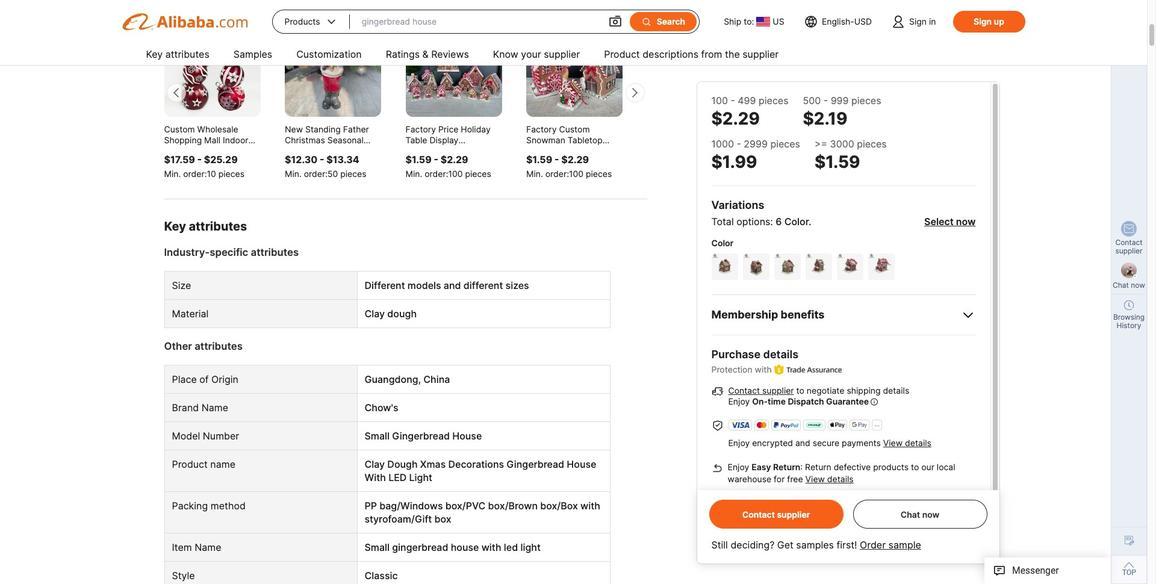 Task type: vqa. For each thing, say whether or not it's contained in the screenshot.


Task type: describe. For each thing, give the bounding box(es) containing it.
the
[[725, 48, 740, 60]]

variations
[[712, 199, 764, 211]]

$12.30
[[285, 154, 318, 166]]

first!
[[837, 539, 857, 551]]

still
[[712, 539, 728, 551]]

other
[[164, 340, 192, 353]]

0 horizontal spatial gingerbread
[[392, 430, 450, 442]]

your
[[521, 48, 541, 60]]

with
[[365, 472, 386, 484]]

name for brand name
[[202, 402, 228, 414]]

box/pvc
[[445, 500, 486, 512]]

free
[[787, 474, 803, 484]]

enjoy on-time dispatch guarantee
[[728, 396, 869, 407]]

0 vertical spatial view
[[883, 438, 903, 448]]

products
[[873, 462, 909, 472]]

enjoy easy return
[[728, 462, 800, 472]]

6
[[776, 216, 782, 228]]

3 order from the left
[[425, 169, 446, 179]]

browsing
[[1113, 313, 1145, 322]]

clay for clay dough
[[365, 308, 385, 320]]

place
[[172, 374, 197, 386]]

enjoy for enjoy encrypted and secure payments view details
[[728, 438, 750, 448]]

0 horizontal spatial house
[[452, 430, 482, 442]]

sign for sign up
[[974, 16, 992, 26]]

pieces inside 500 - 999 pieces $2.19
[[852, 95, 881, 107]]


[[608, 14, 623, 29]]

0 vertical spatial color
[[784, 216, 809, 228]]

1 vertical spatial key attributes
[[164, 219, 247, 234]]

small gingerbread house with led light
[[365, 542, 541, 554]]

options:
[[737, 216, 773, 228]]

up
[[994, 16, 1004, 26]]

select now
[[924, 216, 976, 228]]

with inside pp bag/windows box/pvc box/brown box/box with styrofoam/gift box
[[581, 500, 600, 512]]

- inside 100 - 499 pieces $2.29
[[731, 95, 735, 107]]

gingerbread inside clay dough xmas decorations gingerbread house with led light
[[507, 459, 564, 471]]

details up our
[[905, 438, 932, 448]]

box/box
[[540, 500, 578, 512]]

0 vertical spatial contact
[[1116, 238, 1143, 247]]

500
[[803, 95, 821, 107]]

gingerbread house text field
[[362, 11, 596, 33]]

ratings
[[386, 48, 420, 60]]

contact supplier button
[[742, 509, 810, 519]]

on-
[[752, 396, 768, 407]]

chow's
[[365, 402, 398, 414]]

1 return from the left
[[773, 462, 800, 472]]

item
[[172, 542, 192, 554]]

0 horizontal spatial color
[[712, 238, 734, 248]]

for
[[774, 474, 785, 484]]

customization
[[296, 48, 362, 60]]

>= 3000 pieces $1.59
[[815, 138, 887, 172]]

list containing $17.59 - $25.29
[[164, 21, 768, 180]]

$2.29 inside 100 - 499 pieces $2.29
[[712, 108, 760, 129]]

samples
[[796, 539, 834, 551]]

box/brown
[[488, 500, 538, 512]]

: return defective products to our local warehouse for free
[[728, 462, 955, 484]]

negotiate
[[807, 386, 845, 396]]

specific
[[210, 247, 248, 259]]

light
[[521, 542, 541, 554]]

pieces inside $12.30 - $13.34 min. order : 50 pieces
[[340, 169, 366, 179]]

sign up
[[974, 16, 1004, 26]]

pieces inside $17.59 - $25.29 min. order : 10 pieces
[[218, 169, 244, 179]]

attributes right specific
[[251, 247, 299, 259]]

clay dough xmas decorations gingerbread house with led light
[[365, 459, 596, 484]]

$2.29 inside $1.59 - $2.29 100 pieces
[[682, 154, 710, 166]]

$1.59 inside >= 3000 pieces $1.59
[[815, 152, 860, 172]]

$17.59 - $25.29 min. order : 10 pieces
[[164, 154, 244, 179]]

- inside 1000 - 2999 pieces $1.99
[[737, 138, 741, 150]]

499
[[738, 95, 756, 107]]

in
[[929, 16, 936, 26]]

product descriptions from the supplier
[[604, 48, 779, 60]]

$12.30 - $13.34 min. order : 50 pieces
[[285, 154, 366, 179]]

order
[[860, 539, 886, 551]]

still deciding? get samples first! order sample
[[712, 539, 921, 551]]

name
[[210, 459, 235, 471]]

usd
[[854, 16, 872, 26]]

0 vertical spatial with
[[755, 364, 772, 375]]

chat now button
[[901, 509, 940, 519]]

arrow left image
[[171, 87, 181, 99]]

0 vertical spatial chat
[[1113, 281, 1129, 290]]

small for small gingerbread house with led light
[[365, 542, 390, 554]]

customization link
[[296, 43, 362, 67]]

defective
[[834, 462, 871, 472]]

999
[[831, 95, 849, 107]]

4 min. from the left
[[526, 169, 543, 179]]

contact supplier to negotiate shipping details
[[728, 386, 909, 396]]

$13.34
[[327, 154, 359, 166]]

ratings & reviews
[[386, 48, 469, 60]]

product descriptions from the supplier link
[[604, 43, 779, 67]]

attributes up arrow left image
[[165, 48, 209, 60]]

descriptions
[[643, 48, 699, 60]]

purchase details
[[712, 348, 799, 361]]

guangdong, china
[[365, 374, 450, 386]]

key attributes link
[[146, 43, 209, 67]]

model number
[[172, 430, 239, 442]]

supplier inside contact supplier
[[1116, 246, 1143, 255]]

- inside $17.59 - $25.29 min. order : 10 pieces
[[197, 154, 202, 166]]

benefits
[[781, 308, 825, 321]]

min. inside $12.30 - $13.34 min. order : 50 pieces
[[285, 169, 302, 179]]

ship to:
[[724, 16, 754, 26]]

10
[[207, 169, 216, 179]]

100 inside $1.59 - $2.29 100 pieces
[[690, 169, 704, 179]]

1 vertical spatial contact supplier
[[742, 509, 810, 519]]

order sample link
[[860, 539, 921, 551]]

pieces inside 100 - 499 pieces $2.29
[[759, 95, 789, 107]]

local
[[937, 462, 955, 472]]

know your supplier link
[[493, 43, 580, 67]]

to:
[[744, 16, 754, 26]]

clay for clay dough xmas decorations gingerbread house with led light
[[365, 459, 385, 471]]

english-
[[822, 16, 854, 26]]

style
[[172, 570, 195, 582]]

other attributes
[[164, 340, 243, 353]]

to inside ': return defective products to our local warehouse for free'
[[911, 462, 919, 472]]

1000
[[712, 138, 734, 150]]

.
[[809, 216, 811, 228]]

order inside $17.59 - $25.29 min. order : 10 pieces
[[183, 169, 205, 179]]

number
[[203, 430, 239, 442]]

decorations
[[448, 459, 504, 471]]

: inside ': return defective products to our local warehouse for free'
[[800, 462, 803, 472]]

item name
[[172, 542, 221, 554]]

2 vertical spatial with
[[482, 542, 501, 554]]

4 order from the left
[[545, 169, 567, 179]]

small for small gingerbread house
[[365, 430, 390, 442]]

sample
[[889, 539, 921, 551]]

: inside $12.30 - $13.34 min. order : 50 pieces
[[325, 169, 328, 179]]

2 horizontal spatial now
[[1131, 281, 1145, 290]]

light
[[409, 472, 432, 484]]

clay dough
[[365, 308, 417, 320]]

0 horizontal spatial chat now
[[901, 509, 940, 519]]



Task type: locate. For each thing, give the bounding box(es) containing it.
2 vertical spatial now
[[922, 509, 940, 519]]

styrofoam/gift
[[365, 513, 432, 525]]

return up for
[[773, 462, 800, 472]]

ratings & reviews link
[[386, 43, 469, 67]]

&
[[422, 48, 429, 60]]

now up browsing
[[1131, 281, 1145, 290]]

gingerbread up box/brown
[[507, 459, 564, 471]]

0 vertical spatial now
[[956, 216, 976, 228]]

return inside ': return defective products to our local warehouse for free'
[[805, 462, 831, 472]]

2 return from the left
[[805, 462, 831, 472]]

1 horizontal spatial chat
[[1113, 281, 1129, 290]]

attributes up specific
[[189, 219, 247, 234]]

now right select
[[956, 216, 976, 228]]

know
[[493, 48, 518, 60]]

1 sign from the left
[[909, 16, 927, 26]]

1 vertical spatial name
[[195, 542, 221, 554]]

0 horizontal spatial key
[[146, 48, 163, 60]]

clay
[[365, 308, 385, 320], [365, 459, 385, 471]]

clay left dough
[[365, 308, 385, 320]]

enjoy for enjoy easy return
[[728, 462, 749, 472]]

1 $1.59 - $2.29 min. order : 100 pieces from the left
[[406, 154, 491, 179]]

with down purchase details
[[755, 364, 772, 375]]

1 horizontal spatial with
[[581, 500, 600, 512]]

gingerbread up the xmas
[[392, 430, 450, 442]]

- inside $1.59 - $2.29 100 pieces
[[675, 154, 680, 166]]

$2.29
[[712, 108, 760, 129], [441, 154, 468, 166], [561, 154, 589, 166], [682, 154, 710, 166]]

product down model
[[172, 459, 208, 471]]

chat up sample
[[901, 509, 920, 519]]

0 vertical spatial gingerbread
[[392, 430, 450, 442]]

key attributes up the industry-
[[164, 219, 247, 234]]

1 horizontal spatial now
[[956, 216, 976, 228]]

: inside $17.59 - $25.29 min. order : 10 pieces
[[205, 169, 207, 179]]

1 vertical spatial product
[[172, 459, 208, 471]]

chat now up browsing
[[1113, 281, 1145, 290]]

$17.59
[[164, 154, 195, 166]]

view up products
[[883, 438, 903, 448]]

us
[[773, 16, 784, 26]]

0 horizontal spatial view
[[806, 474, 825, 484]]

name for item name
[[195, 542, 221, 554]]

secure
[[813, 438, 840, 448]]

color right 6
[[784, 216, 809, 228]]

products
[[285, 16, 320, 26]]

key attributes up arrow left image
[[146, 48, 209, 60]]

2 min. from the left
[[285, 169, 302, 179]]

clay inside clay dough xmas decorations gingerbread house with led light
[[365, 459, 385, 471]]

product name
[[172, 459, 235, 471]]

arrow right image
[[630, 87, 640, 99]]

enjoy up warehouse
[[728, 462, 749, 472]]

1 horizontal spatial to
[[911, 462, 919, 472]]

return up view details
[[805, 462, 831, 472]]

min. inside $17.59 - $25.29 min. order : 10 pieces
[[164, 169, 181, 179]]

of
[[199, 374, 209, 386]]

product for product name
[[172, 459, 208, 471]]

0 vertical spatial small
[[365, 430, 390, 442]]

industry-specific attributes
[[164, 247, 299, 259]]

1 horizontal spatial chat now
[[1113, 281, 1145, 290]]

0 horizontal spatial return
[[773, 462, 800, 472]]

1 vertical spatial chat
[[901, 509, 920, 519]]

0 horizontal spatial to
[[796, 386, 804, 396]]

0 vertical spatial key
[[146, 48, 163, 60]]

2 sign from the left
[[974, 16, 992, 26]]

time
[[768, 396, 786, 407]]

:
[[205, 169, 207, 179], [325, 169, 328, 179], [446, 169, 448, 179], [567, 169, 569, 179], [800, 462, 803, 472]]

sign left up
[[974, 16, 992, 26]]

order inside $12.30 - $13.34 min. order : 50 pieces
[[304, 169, 325, 179]]

and left secure
[[795, 438, 810, 448]]

different models and different sizes
[[365, 280, 529, 292]]

2 small from the top
[[365, 542, 390, 554]]

1 horizontal spatial return
[[805, 462, 831, 472]]

0 vertical spatial to
[[796, 386, 804, 396]]

from
[[701, 48, 722, 60]]

guangdong,
[[365, 374, 421, 386]]

with left led
[[482, 542, 501, 554]]

1 horizontal spatial and
[[795, 438, 810, 448]]

models
[[408, 280, 441, 292]]

0 horizontal spatial contact supplier
[[742, 509, 810, 519]]

0 horizontal spatial product
[[172, 459, 208, 471]]

enjoy left on-
[[728, 396, 750, 407]]

2 clay from the top
[[365, 459, 385, 471]]

house inside clay dough xmas decorations gingerbread house with led light
[[567, 459, 596, 471]]

···
[[874, 422, 880, 430]]

product down 
[[604, 48, 640, 60]]

chat now up sample
[[901, 509, 940, 519]]

classic
[[365, 570, 398, 582]]

and for different
[[444, 280, 461, 292]]

to left our
[[911, 462, 919, 472]]

name up number
[[202, 402, 228, 414]]

1 vertical spatial gingerbread
[[507, 459, 564, 471]]

enjoy
[[728, 396, 750, 407], [728, 438, 750, 448], [728, 462, 749, 472]]

enjoy for enjoy on-time dispatch guarantee
[[728, 396, 750, 407]]

1 horizontal spatial contact supplier
[[1116, 238, 1143, 255]]

- inside 500 - 999 pieces $2.19
[[824, 95, 828, 107]]

key attributes
[[146, 48, 209, 60], [164, 219, 247, 234]]

place of origin
[[172, 374, 238, 386]]

our
[[921, 462, 935, 472]]

prompt image
[[871, 396, 878, 408]]

1 vertical spatial now
[[1131, 281, 1145, 290]]

enjoy left encrypted in the right bottom of the page
[[728, 438, 750, 448]]

select now link
[[924, 216, 976, 228]]

1 vertical spatial small
[[365, 542, 390, 554]]

1 horizontal spatial gingerbread
[[507, 459, 564, 471]]

now down our
[[922, 509, 940, 519]]

1000 - 2999 pieces $1.99
[[712, 138, 800, 172]]

1 horizontal spatial $1.59 - $2.29 min. order : 100 pieces
[[526, 154, 612, 179]]

1 vertical spatial and
[[795, 438, 810, 448]]

0 horizontal spatial now
[[922, 509, 940, 519]]

to
[[796, 386, 804, 396], [911, 462, 919, 472]]

1 horizontal spatial house
[[567, 459, 596, 471]]

different
[[365, 280, 405, 292]]

- inside $12.30 - $13.34 min. order : 50 pieces
[[320, 154, 324, 166]]

gingerbread
[[392, 542, 448, 554]]

now for chat now button at bottom
[[922, 509, 940, 519]]

-
[[731, 95, 735, 107], [824, 95, 828, 107], [737, 138, 741, 150], [197, 154, 202, 166], [320, 154, 324, 166], [434, 154, 438, 166], [555, 154, 559, 166], [675, 154, 680, 166]]

1 vertical spatial to
[[911, 462, 919, 472]]

1 min. from the left
[[164, 169, 181, 179]]

$1.99
[[712, 152, 757, 172]]

packing
[[172, 500, 208, 512]]

1 vertical spatial chat now
[[901, 509, 940, 519]]

deciding?
[[731, 539, 775, 551]]

sizes
[[506, 280, 529, 292]]

and right the models
[[444, 280, 461, 292]]

material
[[172, 308, 209, 320]]

search
[[657, 16, 685, 26]]

sign in
[[909, 16, 936, 26]]

0 vertical spatial name
[[202, 402, 228, 414]]

100 inside 100 - 499 pieces $2.29
[[712, 95, 728, 107]]

list
[[164, 21, 768, 180]]

0 horizontal spatial with
[[482, 542, 501, 554]]

view right free
[[806, 474, 825, 484]]

color down "total"
[[712, 238, 734, 248]]

2 horizontal spatial with
[[755, 364, 772, 375]]

1 vertical spatial clay
[[365, 459, 385, 471]]

0 vertical spatial clay
[[365, 308, 385, 320]]

different
[[464, 280, 503, 292]]

1 vertical spatial key
[[164, 219, 186, 234]]

house
[[451, 542, 479, 554]]

select
[[924, 216, 954, 228]]

2 vertical spatial enjoy
[[728, 462, 749, 472]]

details down membership benefits
[[763, 348, 799, 361]]

contact supplier
[[1116, 238, 1143, 255], [742, 509, 810, 519]]

chat up browsing
[[1113, 281, 1129, 290]]

1 clay from the top
[[365, 308, 385, 320]]

0 horizontal spatial chat
[[901, 509, 920, 519]]

bag/windows
[[379, 500, 443, 512]]

0 vertical spatial house
[[452, 430, 482, 442]]

now
[[956, 216, 976, 228], [1131, 281, 1145, 290], [922, 509, 940, 519]]

pieces inside $1.59 - $2.29 100 pieces
[[707, 169, 733, 179]]

supplier inside know your supplier link
[[544, 48, 580, 60]]

2999
[[744, 138, 768, 150]]

0 vertical spatial enjoy
[[728, 396, 750, 407]]

0 vertical spatial chat now
[[1113, 281, 1145, 290]]

samples
[[234, 48, 272, 60]]

small
[[365, 430, 390, 442], [365, 542, 390, 554]]

name right item
[[195, 542, 221, 554]]

protection with
[[712, 364, 772, 375]]

$1.59 inside $1.59 - $2.29 100 pieces
[[647, 154, 673, 166]]

color
[[784, 216, 809, 228], [712, 238, 734, 248]]

0 horizontal spatial and
[[444, 280, 461, 292]]

0 vertical spatial key attributes
[[146, 48, 209, 60]]

2 vertical spatial contact
[[742, 509, 775, 519]]

brand
[[172, 402, 199, 414]]

attributes
[[165, 48, 209, 60], [189, 219, 247, 234], [251, 247, 299, 259], [195, 340, 243, 353]]

key
[[146, 48, 163, 60], [164, 219, 186, 234]]

history
[[1117, 321, 1141, 330]]

view details
[[806, 474, 854, 484]]

method
[[211, 500, 246, 512]]

1 vertical spatial with
[[581, 500, 600, 512]]

easy
[[752, 462, 771, 472]]

0 vertical spatial and
[[444, 280, 461, 292]]

1 order from the left
[[183, 169, 205, 179]]

key inside key attributes link
[[146, 48, 163, 60]]

attributes up origin
[[195, 340, 243, 353]]

to up 'enjoy on-time dispatch guarantee'
[[796, 386, 804, 396]]

1 vertical spatial house
[[567, 459, 596, 471]]

sign for sign in
[[909, 16, 927, 26]]

dispatch
[[788, 396, 824, 407]]

industry-
[[164, 247, 210, 259]]

protection
[[712, 364, 753, 375]]

total options: 6 color .
[[712, 216, 811, 228]]

1 vertical spatial enjoy
[[728, 438, 750, 448]]

0 horizontal spatial $1.59 - $2.29 min. order : 100 pieces
[[406, 154, 491, 179]]

$2.19
[[803, 108, 848, 129]]

membership
[[712, 308, 778, 321]]

details right shipping
[[883, 386, 909, 396]]

$1.59 - $2.29 100 pieces
[[647, 154, 733, 179]]

1 vertical spatial contact
[[728, 386, 760, 396]]

0 horizontal spatial sign
[[909, 16, 927, 26]]

sign
[[909, 16, 927, 26], [974, 16, 992, 26]]

clay up with
[[365, 459, 385, 471]]

english-usd
[[822, 16, 872, 26]]

product for product descriptions from the supplier
[[604, 48, 640, 60]]

warehouse
[[728, 474, 772, 484]]

2 order from the left
[[304, 169, 325, 179]]

samples link
[[234, 43, 272, 67]]

sign left in
[[909, 16, 927, 26]]

pp bag/windows box/pvc box/brown box/box with styrofoam/gift box
[[365, 500, 600, 525]]

guarantee
[[826, 396, 869, 407]]


[[641, 16, 652, 27]]

1 horizontal spatial key
[[164, 219, 186, 234]]

0 vertical spatial product
[[604, 48, 640, 60]]

pieces inside >= 3000 pieces $1.59
[[857, 138, 887, 150]]

and for secure
[[795, 438, 810, 448]]

1 vertical spatial color
[[712, 238, 734, 248]]

1 horizontal spatial color
[[784, 216, 809, 228]]

house up box/box
[[567, 459, 596, 471]]

1 horizontal spatial sign
[[974, 16, 992, 26]]

3000
[[830, 138, 854, 150]]

now for select now link on the top right of the page
[[956, 216, 976, 228]]

1 horizontal spatial view
[[883, 438, 903, 448]]

0 vertical spatial contact supplier
[[1116, 238, 1143, 255]]

membership benefits
[[712, 308, 825, 321]]

1 horizontal spatial product
[[604, 48, 640, 60]]

payments
[[842, 438, 881, 448]]

100
[[712, 95, 728, 107], [448, 169, 463, 179], [569, 169, 584, 179], [690, 169, 704, 179]]

with right box/box
[[581, 500, 600, 512]]

small up the classic
[[365, 542, 390, 554]]

order
[[183, 169, 205, 179], [304, 169, 325, 179], [425, 169, 446, 179], [545, 169, 567, 179]]

details down defective
[[827, 474, 854, 484]]

xmas
[[420, 459, 446, 471]]

3 min. from the left
[[406, 169, 422, 179]]

1 vertical spatial view
[[806, 474, 825, 484]]

1 small from the top
[[365, 430, 390, 442]]

return
[[773, 462, 800, 472], [805, 462, 831, 472]]

2 $1.59 - $2.29 min. order : 100 pieces from the left
[[526, 154, 612, 179]]

led
[[388, 472, 407, 484]]

pieces inside 1000 - 2999 pieces $1.99
[[770, 138, 800, 150]]

small down chow's
[[365, 430, 390, 442]]

house up decorations
[[452, 430, 482, 442]]



